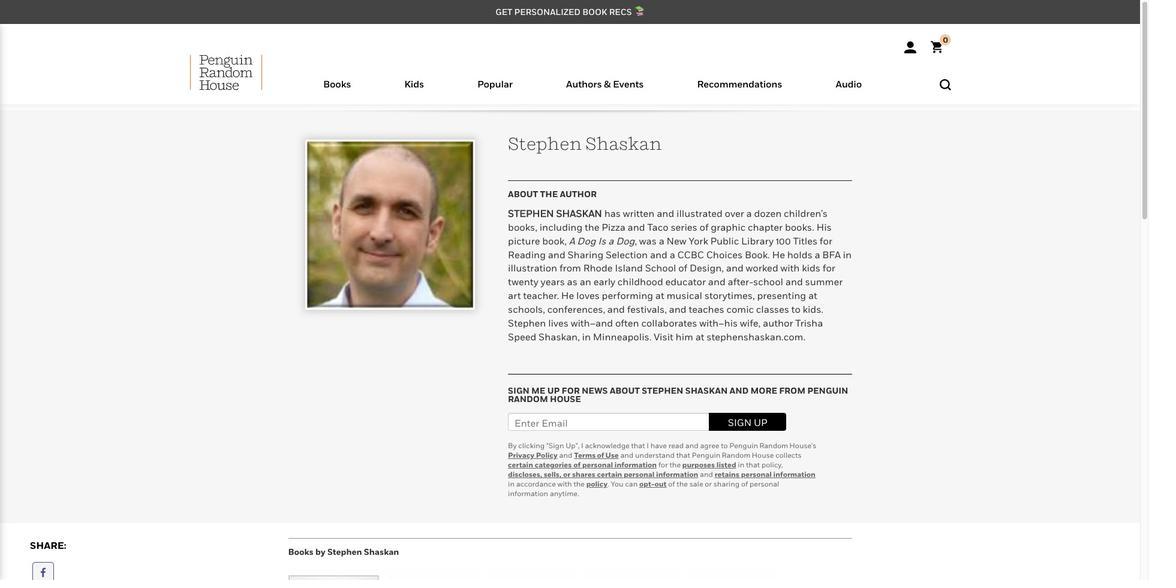 Task type: describe. For each thing, give the bounding box(es) containing it.
educator
[[666, 276, 706, 288]]

for inside sign me up for news about stephen shaskan and more from penguin random house
[[562, 386, 580, 396]]

taco
[[648, 221, 669, 233]]

from inside , was a new york public library 100 titles for reading and sharing selection and a ccbc choices book. he holds a bfa in illustration from rhode island school of design, and worked with kids for twenty years as an early childhood educator and after-school and summer art teacher. he loves performing at musical storytimes, presenting at schools, conferences, and festivals, and teaches comic classes to kids. stephen lives with–and often collaborates with–his wife, author trisha speed shaskan, in minneapolis. visit him at stephenshaskan.com.
[[560, 262, 581, 274]]

bfa
[[823, 249, 841, 261]]

the up the stephen shaskan
[[540, 189, 558, 199]]

2 horizontal spatial that
[[746, 461, 760, 470]]

festivals,
[[627, 304, 667, 316]]

his
[[817, 221, 832, 233]]

books for books
[[323, 78, 351, 90]]

get personalized book recs 📚
[[496, 7, 645, 17]]

and down the book, on the left
[[548, 249, 566, 261]]

1 horizontal spatial that
[[677, 452, 691, 461]]

penguin random house image
[[190, 55, 262, 91]]

books by stephen shaskan
[[288, 548, 399, 558]]

the down shares
[[574, 480, 585, 489]]

by clicking "sign up", i acknowledge that i have read and agree to penguin random house's privacy policy and terms of use and understand that penguin random house collects certain categories of personal information for the purposes listed in that policy, discloses, sells, or shares certain personal information and retains personal information in accordance with the policy . you can opt-out
[[508, 442, 817, 489]]

books link
[[323, 78, 351, 104]]

discloses,
[[508, 471, 542, 480]]

0 horizontal spatial at
[[656, 290, 665, 302]]

shaskan,
[[539, 331, 580, 343]]

accordance
[[517, 480, 556, 489]]

stephen up about the author
[[508, 133, 582, 154]]

1 i from the left
[[581, 442, 584, 451]]

was
[[640, 235, 657, 247]]

stephenshaskan.com.
[[707, 331, 806, 343]]

with–his
[[700, 317, 738, 329]]

often
[[616, 317, 639, 329]]

share:
[[30, 540, 66, 552]]

dozen
[[755, 208, 782, 220]]

authors & events link
[[566, 78, 644, 104]]

sale
[[690, 480, 704, 489]]

storytimes,
[[705, 290, 755, 302]]

sign me up for news about stephen shaskan and more from penguin random house
[[508, 386, 849, 405]]

has written and illustrated over a dozen children's books, including the pizza and taco series of graphic chapter books. his picture book,
[[508, 208, 832, 247]]

terms of use link
[[574, 452, 619, 461]]

sharing
[[714, 480, 740, 489]]

schools,
[[508, 304, 545, 316]]

sign up button
[[709, 414, 787, 432]]

titles
[[794, 235, 818, 247]]

a inside has written and illustrated over a dozen children's books, including the pizza and taco series of graphic chapter books. his picture book,
[[747, 208, 752, 220]]

clicking
[[519, 442, 545, 451]]

loves
[[577, 290, 600, 302]]

to inside , was a new york public library 100 titles for reading and sharing selection and a ccbc choices book. he holds a bfa in illustration from rhode island school of design, and worked with kids for twenty years as an early childhood educator and after-school and summer art teacher. he loves performing at musical storytimes, presenting at schools, conferences, and festivals, and teaches comic classes to kids. stephen lives with–and often collaborates with–his wife, author trisha speed shaskan, in minneapolis. visit him at stephenshaskan.com.
[[792, 304, 801, 316]]

and up school
[[650, 249, 668, 261]]

and down purposes listed link
[[700, 471, 713, 480]]

retains personal information link
[[715, 471, 816, 480]]

stephen right by
[[328, 548, 362, 558]]

&
[[604, 78, 611, 90]]

, was a new york public library 100 titles for reading and sharing selection and a ccbc choices book. he holds a bfa in illustration from rhode island school of design, and worked with kids for twenty years as an early childhood educator and after-school and summer art teacher. he loves performing at musical storytimes, presenting at schools, conferences, and festivals, and teaches comic classes to kids. stephen lives with–and often collaborates with–his wife, author trisha speed shaskan, in minneapolis. visit him at stephenshaskan.com.
[[508, 235, 852, 343]]

acknowledge
[[585, 442, 630, 451]]

or inside by clicking "sign up", i acknowledge that i have read and agree to penguin random house's privacy policy and terms of use and understand that penguin random house collects certain categories of personal information for the purposes listed in that policy, discloses, sells, or shares certain personal information and retains personal information in accordance with the policy . you can opt-out
[[563, 471, 571, 480]]

teacher.
[[523, 290, 559, 302]]

and down acknowledge
[[621, 452, 634, 461]]

book.
[[745, 249, 770, 261]]

2 dog from the left
[[616, 235, 635, 247]]

information down collects
[[774, 471, 816, 480]]

from inside sign me up for news about stephen shaskan and more from penguin random house
[[780, 386, 806, 396]]

sells,
[[544, 471, 562, 480]]

a left bfa
[[815, 249, 821, 261]]

comic
[[727, 304, 754, 316]]

choices
[[707, 249, 743, 261]]

events
[[613, 78, 644, 90]]

shopping cart image
[[931, 34, 951, 53]]

information up the can
[[615, 461, 657, 470]]

of right out
[[669, 480, 675, 489]]

author
[[763, 317, 794, 329]]

purposes listed link
[[683, 461, 737, 470]]

over
[[725, 208, 745, 220]]

with inside , was a new york public library 100 titles for reading and sharing selection and a ccbc choices book. he holds a bfa in illustration from rhode island school of design, and worked with kids for twenty years as an early childhood educator and after-school and summer art teacher. he loves performing at musical storytimes, presenting at schools, conferences, and festivals, and teaches comic classes to kids. stephen lives with–and often collaborates with–his wife, author trisha speed shaskan, in minneapolis. visit him at stephenshaskan.com.
[[781, 262, 800, 274]]

authors & events button
[[540, 76, 671, 104]]

information inside of the sale or sharing of personal information anytime.
[[508, 490, 548, 499]]

purposes
[[683, 461, 715, 470]]

policy link
[[587, 480, 608, 489]]

library
[[742, 235, 774, 247]]

has
[[605, 208, 621, 220]]

stephen inside , was a new york public library 100 titles for reading and sharing selection and a ccbc choices book. he holds a bfa in illustration from rhode island school of design, and worked with kids for twenty years as an early childhood educator and after-school and summer art teacher. he loves performing at musical storytimes, presenting at schools, conferences, and festivals, and teaches comic classes to kids. stephen lives with–and often collaborates with–his wife, author trisha speed shaskan, in minneapolis. visit him at stephenshaskan.com.
[[508, 317, 546, 329]]

personal down policy,
[[741, 471, 772, 480]]

and up presenting
[[786, 276, 803, 288]]

2 horizontal spatial at
[[809, 290, 818, 302]]

and down musical
[[669, 304, 687, 316]]

"sign
[[547, 442, 564, 451]]

of the sale or sharing of personal information anytime.
[[508, 480, 780, 499]]

sign for sign up
[[728, 417, 752, 429]]

up",
[[566, 442, 580, 451]]

agree
[[701, 442, 720, 451]]

by
[[316, 548, 326, 558]]

and up ,
[[628, 221, 645, 233]]

0 vertical spatial that
[[631, 442, 645, 451]]

penguin random house's
[[730, 442, 817, 451]]

a right was
[[659, 235, 665, 247]]

wife,
[[740, 317, 761, 329]]

or inside of the sale or sharing of personal information anytime.
[[705, 480, 712, 489]]

a dog is a dog
[[569, 235, 635, 247]]

as
[[567, 276, 578, 288]]

book
[[583, 7, 608, 17]]

anytime.
[[550, 490, 579, 499]]

picture
[[508, 235, 540, 247]]

facebook image
[[40, 569, 46, 579]]

kids
[[802, 262, 821, 274]]

shares
[[572, 471, 596, 480]]

ccbc
[[678, 249, 704, 261]]

rhode
[[584, 262, 613, 274]]

recs
[[609, 7, 632, 17]]

collects
[[776, 452, 802, 461]]

the down read
[[670, 461, 681, 470]]

recommendations button
[[671, 76, 809, 104]]

collaborates
[[642, 317, 698, 329]]

out
[[655, 480, 667, 489]]

the inside has written and illustrated over a dozen children's books, including the pizza and taco series of graphic chapter books. his picture book,
[[585, 221, 600, 233]]



Task type: locate. For each thing, give the bounding box(es) containing it.
early
[[594, 276, 616, 288]]

with
[[781, 262, 800, 274], [558, 480, 572, 489]]

1 vertical spatial shaskan
[[686, 386, 728, 396]]

that
[[631, 442, 645, 451], [677, 452, 691, 461], [746, 461, 760, 470]]

and left more
[[730, 386, 749, 396]]

sign up 'penguin random house'
[[728, 417, 752, 429]]

0 horizontal spatial shaskan
[[364, 548, 399, 558]]

reading
[[508, 249, 546, 261]]

of inside , was a new york public library 100 titles for reading and sharing selection and a ccbc choices book. he holds a bfa in illustration from rhode island school of design, and worked with kids for twenty years as an early childhood educator and after-school and summer art teacher. he loves performing at musical storytimes, presenting at schools, conferences, and festivals, and teaches comic classes to kids. stephen lives with–and often collaborates with–his wife, author trisha speed shaskan, in minneapolis. visit him at stephenshaskan.com.
[[679, 262, 688, 274]]

1 vertical spatial he
[[562, 290, 574, 302]]

and down the design,
[[709, 276, 726, 288]]

i left have
[[647, 442, 649, 451]]

to inside by clicking "sign up", i acknowledge that i have read and agree to penguin random house's privacy policy and terms of use and understand that penguin random house collects certain categories of personal information for the purposes listed in that policy, discloses, sells, or shares certain personal information and retains personal information in accordance with the policy . you can opt-out
[[721, 442, 728, 451]]

series
[[671, 221, 698, 233]]

lives
[[549, 317, 569, 329]]

books button
[[297, 76, 378, 104]]

for down "his"
[[820, 235, 833, 247]]

1 vertical spatial up
[[754, 417, 768, 429]]

opt-out link
[[640, 480, 667, 489]]

sign left me
[[508, 386, 530, 396]]

that up 'understand'
[[631, 442, 645, 451]]

and up often
[[608, 304, 625, 316]]

musical
[[667, 290, 703, 302]]

and up after-
[[727, 262, 744, 274]]

about
[[508, 189, 538, 199]]

shaskan inside sign me up for news about stephen shaskan and more from penguin random house
[[686, 386, 728, 396]]

1 vertical spatial or
[[705, 480, 712, 489]]

personal inside of the sale or sharing of personal information anytime.
[[750, 480, 780, 489]]

for left news
[[562, 386, 580, 396]]

0 horizontal spatial to
[[721, 442, 728, 451]]

personal down retains personal information link
[[750, 480, 780, 489]]

from up as in the top of the page
[[560, 262, 581, 274]]

0 horizontal spatial sign
[[508, 386, 530, 396]]

retains
[[715, 471, 740, 480]]

sign
[[508, 386, 530, 396], [728, 417, 752, 429]]

0 horizontal spatial with
[[558, 480, 572, 489]]

art
[[508, 290, 521, 302]]

childhood
[[618, 276, 664, 288]]

Enter Email email field
[[508, 414, 710, 432]]

information up out
[[656, 471, 699, 480]]

can
[[625, 480, 638, 489]]

and inside sign me up for news about stephen shaskan and more from penguin random house
[[730, 386, 749, 396]]

1 vertical spatial from
[[780, 386, 806, 396]]

news
[[582, 386, 608, 396]]

get personalized book recs 📚 link
[[496, 7, 645, 17]]

personal down terms of use link
[[583, 461, 613, 470]]

up up penguin random house's
[[754, 417, 768, 429]]

holds
[[788, 249, 813, 261]]

a down "new"
[[670, 249, 676, 261]]

york
[[689, 235, 709, 247]]

0 vertical spatial from
[[560, 262, 581, 274]]

categories
[[535, 461, 572, 470]]

for inside by clicking "sign up", i acknowledge that i have read and agree to penguin random house's privacy policy and terms of use and understand that penguin random house collects certain categories of personal information for the purposes listed in that policy, discloses, sells, or shares certain personal information and retains personal information in accordance with the policy . you can opt-out
[[659, 461, 668, 470]]

certain down privacy
[[508, 461, 533, 470]]

penguin random house
[[692, 452, 774, 461]]

with up anytime.
[[558, 480, 572, 489]]

0 horizontal spatial i
[[581, 442, 584, 451]]

sign for sign me up for news about stephen shaskan and more from penguin random house
[[508, 386, 530, 396]]

with down holds
[[781, 262, 800, 274]]

random
[[508, 395, 548, 405]]

book,
[[543, 235, 567, 247]]

1 vertical spatial certain
[[597, 471, 622, 480]]

0 vertical spatial sign
[[508, 386, 530, 396]]

1 horizontal spatial to
[[792, 304, 801, 316]]

of inside has written and illustrated over a dozen children's books, including the pizza and taco series of graphic chapter books. his picture book,
[[700, 221, 709, 233]]

a
[[569, 235, 575, 247]]

1 horizontal spatial or
[[705, 480, 712, 489]]

0 vertical spatial books
[[323, 78, 351, 90]]

1 horizontal spatial he
[[773, 249, 785, 261]]

0 horizontal spatial books
[[288, 548, 314, 558]]

dog up selection
[[616, 235, 635, 247]]

at up kids.
[[809, 290, 818, 302]]

a right 'over'
[[747, 208, 752, 220]]

with–and
[[571, 317, 613, 329]]

i right the up",
[[581, 442, 584, 451]]

or right sells,
[[563, 471, 571, 480]]

he down as in the top of the page
[[562, 290, 574, 302]]

for down bfa
[[823, 262, 836, 274]]

speed
[[508, 331, 537, 343]]

0 vertical spatial to
[[792, 304, 801, 316]]

more
[[751, 386, 778, 396]]

personal up the can
[[624, 471, 655, 480]]

2 horizontal spatial shaskan
[[686, 386, 728, 396]]

performing
[[602, 290, 653, 302]]

information down accordance on the left bottom of page
[[508, 490, 548, 499]]

that down read
[[677, 452, 691, 461]]

policy
[[587, 480, 608, 489]]

stephen down 'schools,'
[[508, 317, 546, 329]]

a right the "is"
[[609, 235, 614, 247]]

stephen
[[508, 208, 554, 220]]

worked
[[746, 262, 779, 274]]

1 vertical spatial with
[[558, 480, 572, 489]]

1 horizontal spatial certain
[[597, 471, 622, 480]]

including
[[540, 221, 583, 233]]

2 i from the left
[[647, 442, 649, 451]]

from right more
[[780, 386, 806, 396]]

kids.
[[803, 304, 824, 316]]

in down discloses,
[[508, 480, 515, 489]]

at right him at right
[[696, 331, 705, 343]]

stephen right about
[[642, 386, 684, 396]]

and right read
[[686, 442, 699, 451]]

stephen shaskan
[[508, 133, 662, 154]]

twenty
[[508, 276, 539, 288]]

1 vertical spatial that
[[677, 452, 691, 461]]

in right bfa
[[843, 249, 852, 261]]

0 horizontal spatial from
[[560, 262, 581, 274]]

i
[[581, 442, 584, 451], [647, 442, 649, 451]]

1 vertical spatial books
[[288, 548, 314, 558]]

1 horizontal spatial shaskan
[[586, 133, 662, 154]]

house
[[550, 395, 581, 405]]

0 vertical spatial with
[[781, 262, 800, 274]]

sign inside "button"
[[728, 417, 752, 429]]

0 horizontal spatial he
[[562, 290, 574, 302]]

0 horizontal spatial dog
[[577, 235, 596, 247]]

get
[[496, 7, 513, 17]]

2 vertical spatial shaskan
[[364, 548, 399, 558]]

0 horizontal spatial up
[[548, 386, 560, 396]]

books inside books dropdown button
[[323, 78, 351, 90]]

0 vertical spatial certain
[[508, 461, 533, 470]]

understand
[[635, 452, 675, 461]]

books for books by stephen shaskan
[[288, 548, 314, 558]]

certain up .
[[597, 471, 622, 480]]

1 horizontal spatial up
[[754, 417, 768, 429]]

1 horizontal spatial dog
[[616, 235, 635, 247]]

of down illustrated
[[700, 221, 709, 233]]

sign inside sign me up for news about stephen shaskan and more from penguin random house
[[508, 386, 530, 396]]

to up 'penguin random house'
[[721, 442, 728, 451]]

that up retains personal information link
[[746, 461, 760, 470]]

after-
[[728, 276, 754, 288]]

1 vertical spatial to
[[721, 442, 728, 451]]

1 horizontal spatial at
[[696, 331, 705, 343]]

is
[[598, 235, 606, 247]]

classes
[[757, 304, 790, 316]]

the up a dog is a dog
[[585, 221, 600, 233]]

shaskan
[[556, 208, 602, 220]]

0 vertical spatial shaskan
[[586, 133, 662, 154]]

0 horizontal spatial or
[[563, 471, 571, 480]]

trisha
[[796, 317, 823, 329]]

stephen
[[508, 133, 582, 154], [508, 317, 546, 329], [642, 386, 684, 396], [328, 548, 362, 558]]

1 horizontal spatial i
[[647, 442, 649, 451]]

and down the up",
[[560, 452, 573, 461]]

selection
[[606, 249, 648, 261]]

0 vertical spatial up
[[548, 386, 560, 396]]

about the author
[[508, 189, 597, 199]]

of up educator
[[679, 262, 688, 274]]

1 horizontal spatial sign
[[728, 417, 752, 429]]

in down 'penguin random house'
[[738, 461, 745, 470]]

author
[[560, 189, 597, 199]]

1 horizontal spatial from
[[780, 386, 806, 396]]

books,
[[508, 221, 538, 233]]

2 vertical spatial that
[[746, 461, 760, 470]]

the inside of the sale or sharing of personal information anytime.
[[677, 480, 688, 489]]

up right me
[[548, 386, 560, 396]]

authors & events
[[566, 78, 644, 90]]

new
[[667, 235, 687, 247]]

kids link
[[405, 78, 424, 104]]

island
[[615, 262, 643, 274]]

in
[[843, 249, 852, 261], [582, 331, 591, 343], [738, 461, 745, 470], [508, 480, 515, 489]]

100
[[776, 235, 791, 247]]

to left kids.
[[792, 304, 801, 316]]

1 dog from the left
[[577, 235, 596, 247]]

books.
[[785, 221, 815, 233]]

from
[[560, 262, 581, 274], [780, 386, 806, 396]]

1 horizontal spatial books
[[323, 78, 351, 90]]

presenting
[[758, 290, 807, 302]]

main navigation element
[[161, 55, 980, 104]]

up inside sign me up for news about stephen shaskan and more from penguin random house
[[548, 386, 560, 396]]

books
[[323, 78, 351, 90], [288, 548, 314, 558]]

certain
[[508, 461, 533, 470], [597, 471, 622, 480]]

and up taco
[[657, 208, 675, 220]]

sign in image
[[905, 41, 917, 53]]

in down with–and
[[582, 331, 591, 343]]

school
[[645, 262, 677, 274]]

for down 'understand'
[[659, 461, 668, 470]]

of right sharing
[[742, 480, 748, 489]]

dog up sharing
[[577, 235, 596, 247]]

of up shares
[[574, 461, 581, 470]]

privacy
[[508, 452, 535, 461]]

terms of use
[[574, 452, 619, 461]]

listed
[[717, 461, 737, 470]]

0 horizontal spatial that
[[631, 442, 645, 451]]

written
[[623, 208, 655, 220]]

1 horizontal spatial with
[[781, 262, 800, 274]]

or
[[563, 471, 571, 480], [705, 480, 712, 489]]

discloses, sells, or shares certain personal information link
[[508, 471, 699, 480]]

0 vertical spatial he
[[773, 249, 785, 261]]

about
[[610, 386, 640, 396]]

he down 100
[[773, 249, 785, 261]]

at up "festivals,"
[[656, 290, 665, 302]]

photo of stephen shaskan image
[[305, 140, 475, 310]]

recommendations
[[698, 78, 783, 90]]

search image
[[940, 79, 951, 90]]

up inside "button"
[[754, 417, 768, 429]]

policy,
[[762, 461, 783, 470]]

sharing
[[568, 249, 604, 261]]

public
[[711, 235, 739, 247]]

1 vertical spatial sign
[[728, 417, 752, 429]]

conferences,
[[548, 304, 606, 316]]

0 horizontal spatial certain
[[508, 461, 533, 470]]

by
[[508, 442, 517, 451]]

stephen inside sign me up for news about stephen shaskan and more from penguin random house
[[642, 386, 684, 396]]

0 vertical spatial or
[[563, 471, 571, 480]]

or right sale on the bottom
[[705, 480, 712, 489]]

chapter
[[748, 221, 783, 233]]

illustrated
[[677, 208, 723, 220]]

the left sale on the bottom
[[677, 480, 688, 489]]

children's
[[784, 208, 828, 220]]

policy
[[536, 452, 558, 461]]

illustration
[[508, 262, 558, 274]]

with inside by clicking "sign up", i acknowledge that i have read and agree to penguin random house's privacy policy and terms of use and understand that penguin random house collects certain categories of personal information for the purposes listed in that policy, discloses, sells, or shares certain personal information and retains personal information in accordance with the policy . you can opt-out
[[558, 480, 572, 489]]

of inside by clicking "sign up", i acknowledge that i have read and agree to penguin random house's privacy policy and terms of use and understand that penguin random house collects certain categories of personal information for the purposes listed in that policy, discloses, sells, or shares certain personal information and retains personal information in accordance with the policy . you can opt-out
[[574, 461, 581, 470]]



Task type: vqa. For each thing, say whether or not it's contained in the screenshot.
accordance
yes



